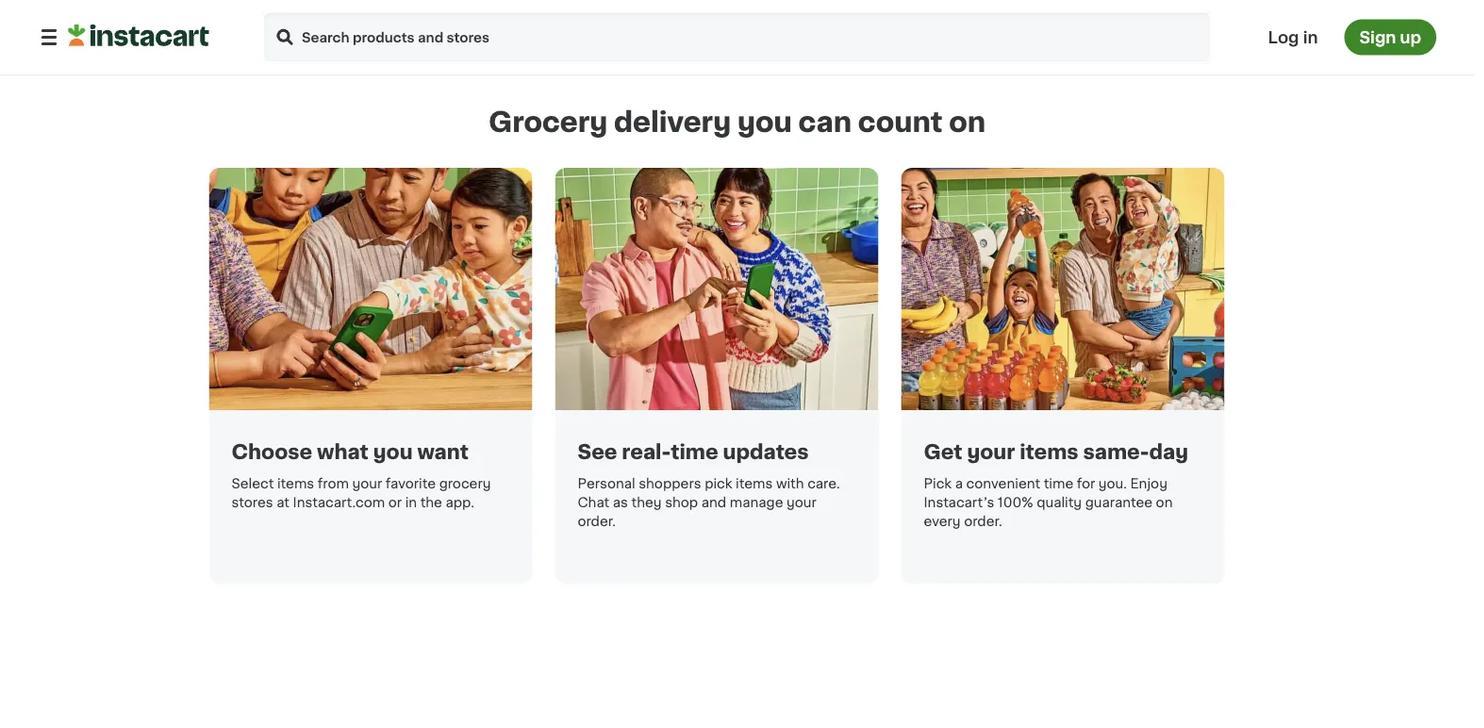 Task type: vqa. For each thing, say whether or not it's contained in the screenshot.
from
yes



Task type: describe. For each thing, give the bounding box(es) containing it.
Search field
[[262, 11, 1212, 64]]

personal
[[578, 477, 635, 490]]

pick a convenient time for you. enjoy instacart's 100% quality guarantee on every order.
[[924, 477, 1173, 528]]

sign
[[1360, 29, 1396, 45]]

log in
[[1268, 29, 1318, 45]]

chat
[[578, 496, 610, 509]]

instacart's
[[924, 496, 994, 509]]

shoppers
[[639, 477, 701, 490]]

2 horizontal spatial items
[[1020, 442, 1079, 462]]

instacart home image
[[68, 24, 209, 47]]

sign up button
[[1344, 19, 1436, 55]]

guarantee
[[1085, 496, 1153, 509]]

select
[[232, 477, 274, 490]]

0 horizontal spatial time
[[671, 442, 718, 462]]

delivery
[[614, 109, 731, 136]]

care.
[[807, 477, 840, 490]]

0 vertical spatial on
[[949, 109, 986, 136]]

can
[[798, 109, 852, 136]]

your inside select items from your favorite grocery stores at instacart.com or in the app.
[[352, 477, 382, 490]]

order. for see
[[578, 515, 616, 528]]

you.
[[1099, 477, 1127, 490]]

order. for get
[[964, 515, 1002, 528]]

for
[[1077, 477, 1095, 490]]

they
[[631, 496, 662, 509]]

or
[[388, 496, 402, 509]]

you for can
[[738, 109, 792, 136]]

up
[[1400, 29, 1421, 45]]

get
[[924, 442, 963, 462]]

get your items same-day
[[924, 442, 1188, 462]]

as
[[613, 496, 628, 509]]

stores
[[232, 496, 273, 509]]

favorite
[[386, 477, 436, 490]]

the
[[420, 496, 442, 509]]

open main menu image
[[38, 26, 60, 49]]

grocery
[[489, 109, 608, 136]]

a
[[955, 477, 963, 490]]

in inside select items from your favorite grocery stores at instacart.com or in the app.
[[405, 496, 417, 509]]

choose
[[232, 442, 312, 462]]

items inside select items from your favorite grocery stores at instacart.com or in the app.
[[277, 477, 314, 490]]

select items from your favorite grocery stores at instacart.com or in the app.
[[232, 477, 491, 509]]

log in button
[[1263, 19, 1324, 55]]

instacart.com
[[293, 496, 385, 509]]

see
[[578, 442, 617, 462]]

real-
[[622, 442, 671, 462]]

items inside personal shoppers pick items with care. chat as they shop and manage your order.
[[736, 477, 773, 490]]

100%
[[998, 496, 1033, 509]]

with
[[776, 477, 804, 490]]

every
[[924, 515, 961, 528]]

log
[[1268, 29, 1299, 45]]

choose what you want
[[232, 442, 469, 462]]



Task type: locate. For each thing, give the bounding box(es) containing it.
2 order. from the left
[[964, 515, 1002, 528]]

sign up
[[1360, 29, 1421, 45]]

0 vertical spatial time
[[671, 442, 718, 462]]

convenient
[[966, 477, 1040, 490]]

in
[[1303, 29, 1318, 45], [405, 496, 417, 509]]

order. inside the pick a convenient time for you. enjoy instacart's 100% quality guarantee on every order.
[[964, 515, 1002, 528]]

pick
[[705, 477, 732, 490]]

1 horizontal spatial items
[[736, 477, 773, 490]]

day
[[1149, 442, 1188, 462]]

1 horizontal spatial time
[[1044, 477, 1074, 490]]

on right count
[[949, 109, 986, 136]]

1 vertical spatial on
[[1156, 496, 1173, 509]]

0 vertical spatial your
[[967, 442, 1015, 462]]

0 horizontal spatial on
[[949, 109, 986, 136]]

app.
[[446, 496, 474, 509]]

personal shoppers pick items with care. chat as they shop and manage your order.
[[578, 477, 840, 528]]

you up favorite at the left of page
[[373, 442, 413, 462]]

manage
[[730, 496, 783, 509]]

items up for
[[1020, 442, 1079, 462]]

at
[[276, 496, 290, 509]]

0 horizontal spatial order.
[[578, 515, 616, 528]]

1 vertical spatial in
[[405, 496, 417, 509]]

0 horizontal spatial in
[[405, 496, 417, 509]]

1 vertical spatial you
[[373, 442, 413, 462]]

same-
[[1083, 442, 1149, 462]]

your up convenient
[[967, 442, 1015, 462]]

what
[[317, 442, 369, 462]]

your right from
[[352, 477, 382, 490]]

1 horizontal spatial in
[[1303, 29, 1318, 45]]

1 order. from the left
[[578, 515, 616, 528]]

None search field
[[262, 11, 1212, 64]]

1 horizontal spatial order.
[[964, 515, 1002, 528]]

order. inside personal shoppers pick items with care. chat as they shop and manage your order.
[[578, 515, 616, 528]]

time inside the pick a convenient time for you. enjoy instacart's 100% quality guarantee on every order.
[[1044, 477, 1074, 490]]

0 vertical spatial you
[[738, 109, 792, 136]]

quality
[[1037, 496, 1082, 509]]

time up quality
[[1044, 477, 1074, 490]]

on
[[949, 109, 986, 136], [1156, 496, 1173, 509]]

0 horizontal spatial your
[[352, 477, 382, 490]]

0 horizontal spatial you
[[373, 442, 413, 462]]

items up manage
[[736, 477, 773, 490]]

see real-time updates
[[578, 442, 809, 462]]

1 horizontal spatial you
[[738, 109, 792, 136]]

2 vertical spatial your
[[787, 496, 817, 509]]

updates
[[723, 442, 809, 462]]

and
[[701, 496, 726, 509]]

1 vertical spatial your
[[352, 477, 382, 490]]

in right 'or'
[[405, 496, 417, 509]]

your down the with
[[787, 496, 817, 509]]

shop
[[665, 496, 698, 509]]

you left can
[[738, 109, 792, 136]]

1 horizontal spatial on
[[1156, 496, 1173, 509]]

count
[[858, 109, 943, 136]]

enjoy
[[1130, 477, 1168, 490]]

order.
[[578, 515, 616, 528], [964, 515, 1002, 528]]

2 horizontal spatial your
[[967, 442, 1015, 462]]

items up at
[[277, 477, 314, 490]]

grocery
[[439, 477, 491, 490]]

1 horizontal spatial your
[[787, 496, 817, 509]]

items
[[1020, 442, 1079, 462], [277, 477, 314, 490], [736, 477, 773, 490]]

0 vertical spatial in
[[1303, 29, 1318, 45]]

you for want
[[373, 442, 413, 462]]

time up pick
[[671, 442, 718, 462]]

pick
[[924, 477, 952, 490]]

your
[[967, 442, 1015, 462], [352, 477, 382, 490], [787, 496, 817, 509]]

on inside the pick a convenient time for you. enjoy instacart's 100% quality guarantee on every order.
[[1156, 496, 1173, 509]]

order. down instacart's
[[964, 515, 1002, 528]]

0 horizontal spatial items
[[277, 477, 314, 490]]

you
[[738, 109, 792, 136], [373, 442, 413, 462]]

time
[[671, 442, 718, 462], [1044, 477, 1074, 490]]

in right log
[[1303, 29, 1318, 45]]

want
[[417, 442, 469, 462]]

in inside button
[[1303, 29, 1318, 45]]

on down enjoy at the right of page
[[1156, 496, 1173, 509]]

order. down "chat"
[[578, 515, 616, 528]]

grocery delivery you can count on
[[489, 109, 986, 136]]

from
[[318, 477, 349, 490]]

your inside personal shoppers pick items with care. chat as they shop and manage your order.
[[787, 496, 817, 509]]

1 vertical spatial time
[[1044, 477, 1074, 490]]



